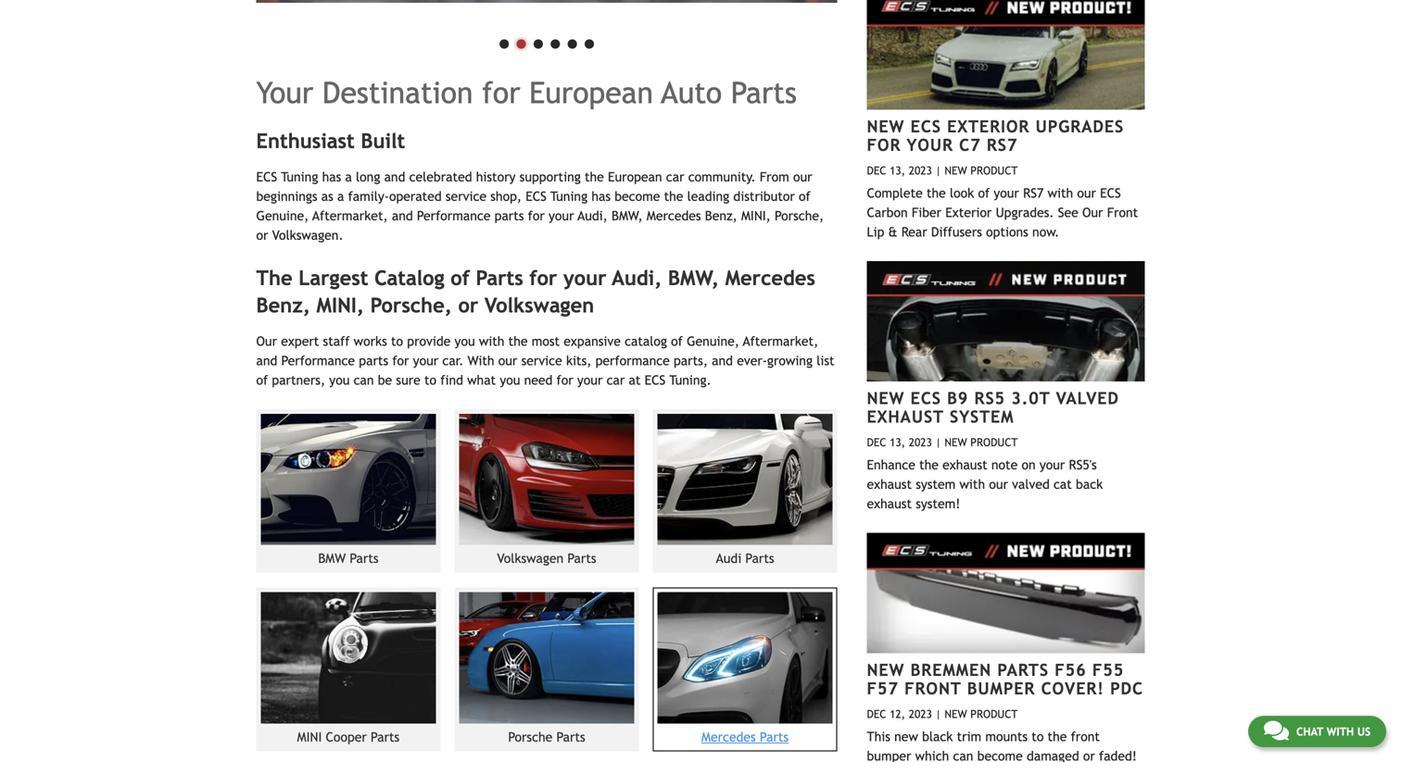Task type: vqa. For each thing, say whether or not it's contained in the screenshot.
Exhaust's NEW
yes



Task type: describe. For each thing, give the bounding box(es) containing it.
or inside ecs tuning has a long and celebrated history supporting the european car community. from our beginnings as a family-operated service shop, ecs tuning has become the leading distributor of genuine, aftermarket, and performance parts for your audi, bmw, mercedes benz, mini, porsche, or volkswagen.
[[256, 228, 268, 243]]

1 vertical spatial volkswagen
[[497, 552, 564, 567]]

audi parts link
[[653, 410, 838, 573]]

audi
[[716, 552, 742, 567]]

most
[[532, 334, 560, 349]]

new ecs b9 rs5 3.0t valved exhaust system
[[867, 389, 1120, 427]]

2 horizontal spatial you
[[500, 373, 520, 388]]

mini, inside 'the largest catalog of parts for your audi, bmw, mercedes benz, mini, porsche, or volkswagen'
[[317, 294, 364, 318]]

chat
[[1297, 726, 1324, 739]]

see
[[1058, 205, 1079, 220]]

mini cooper parts link
[[256, 588, 441, 752]]

from
[[760, 170, 790, 184]]

black
[[922, 730, 953, 745]]

performance inside our expert staff works to provide you with the most expansive catalog of genuine, aftermarket, and performance parts for your car. with our service kits, performance parts, and ever-growing list of partners, you can be sure to find what you need for your car at ecs tuning.
[[281, 353, 355, 368]]

audi, inside 'the largest catalog of parts for your audi, bmw, mercedes benz, mini, porsche, or volkswagen'
[[612, 266, 662, 290]]

3.0t
[[1012, 389, 1051, 408]]

of inside dec 13, 2023 | new product complete the look of your rs7 with our ecs carbon fiber exterior upgrades. see our front lip & rear diffusers options now.
[[978, 186, 990, 200]]

note
[[992, 458, 1018, 473]]

rs7 inside new ecs exterior upgrades for your c7 rs7
[[987, 135, 1018, 155]]

12,
[[890, 708, 906, 721]]

new ecs exterior upgrades for your c7 rs7 link
[[867, 117, 1125, 155]]

enhance
[[867, 458, 916, 473]]

aftermarket, inside ecs tuning has a long and celebrated history supporting the european car community. from our beginnings as a family-operated service shop, ecs tuning has become the leading distributor of genuine, aftermarket, and performance parts for your audi, bmw, mercedes benz, mini, porsche, or volkswagen.
[[313, 208, 388, 223]]

ever-
[[737, 353, 767, 368]]

product for system
[[971, 436, 1018, 449]]

damaged
[[1027, 749, 1080, 763]]

parts,
[[674, 353, 708, 368]]

b9
[[948, 389, 969, 408]]

mercedes parts link
[[653, 588, 838, 752]]

with inside chat with us link
[[1327, 726, 1354, 739]]

mercedes inside 'the largest catalog of parts for your audi, bmw, mercedes benz, mini, porsche, or volkswagen'
[[725, 266, 816, 290]]

your inside new ecs exterior upgrades for your c7 rs7
[[907, 135, 954, 155]]

list
[[817, 353, 835, 368]]

bremmen
[[911, 661, 992, 680]]

lip
[[867, 225, 885, 239]]

to inside dec 12, 2023 | new product this new black trim mounts to the front bumper which can become damaged or faded
[[1032, 730, 1044, 745]]

our inside dec 13, 2023 | new product complete the look of your rs7 with our ecs carbon fiber exterior upgrades. see our front lip & rear diffusers options now.
[[1078, 186, 1097, 200]]

1 vertical spatial exhaust
[[867, 477, 912, 492]]

supporting
[[520, 170, 581, 184]]

long
[[356, 170, 380, 184]]

new for exhaust
[[867, 389, 905, 408]]

ecs up the beginnings at the top left of page
[[256, 170, 277, 184]]

rs5
[[975, 389, 1006, 408]]

look
[[950, 186, 975, 200]]

carbon
[[867, 205, 908, 220]]

the largest catalog of parts for your audi, bmw, mercedes benz, mini, porsche, or volkswagen
[[256, 266, 816, 318]]

service inside ecs tuning has a long and celebrated history supporting the european car community. from our beginnings as a family-operated service shop, ecs tuning has become the leading distributor of genuine, aftermarket, and performance parts for your audi, bmw, mercedes benz, mini, porsche, or volkswagen.
[[446, 189, 487, 204]]

catalog
[[375, 266, 445, 290]]

mercedes inside ecs tuning has a long and celebrated history supporting the european car community. from our beginnings as a family-operated service shop, ecs tuning has become the leading distributor of genuine, aftermarket, and performance parts for your audi, bmw, mercedes benz, mini, porsche, or volkswagen.
[[647, 208, 701, 223]]

comments image
[[1264, 720, 1289, 743]]

community.
[[689, 170, 756, 184]]

beginnings
[[256, 189, 318, 204]]

exterior inside dec 13, 2023 | new product complete the look of your rs7 with our ecs carbon fiber exterior upgrades. see our front lip & rear diffusers options now.
[[946, 205, 992, 220]]

exhaust
[[867, 407, 944, 427]]

exterior inside new ecs exterior upgrades for your c7 rs7
[[948, 117, 1030, 136]]

parts inside audi parts link
[[746, 552, 775, 567]]

dec 12, 2023 | new product this new black trim mounts to the front bumper which can become damaged or faded
[[867, 708, 1137, 763]]

bmw
[[318, 552, 346, 567]]

front inside new bremmen parts f56 f55 f57  front bumper cover! pdc
[[905, 680, 962, 699]]

bmw parts link
[[256, 410, 441, 573]]

shop,
[[491, 189, 522, 204]]

now.
[[1033, 225, 1060, 239]]

our inside dec 13, 2023 | new product enhance the exhaust note on your rs5's exhaust system with our valved cat back exhaust system!
[[989, 477, 1009, 492]]

0 vertical spatial a
[[345, 170, 352, 184]]

for inside ecs tuning has a long and celebrated history supporting the european car community. from our beginnings as a family-operated service shop, ecs tuning has become the leading distributor of genuine, aftermarket, and performance parts for your audi, bmw, mercedes benz, mini, porsche, or volkswagen.
[[528, 208, 545, 223]]

destination
[[322, 76, 473, 110]]

chat with us
[[1297, 726, 1371, 739]]

benz, inside 'the largest catalog of parts for your audi, bmw, mercedes benz, mini, porsche, or volkswagen'
[[256, 294, 310, 318]]

your destination for european auto parts
[[256, 76, 797, 110]]

complete
[[867, 186, 923, 200]]

0 horizontal spatial your
[[256, 76, 313, 110]]

operated
[[389, 189, 442, 204]]

1 horizontal spatial tuning
[[551, 189, 588, 204]]

performance
[[596, 353, 670, 368]]

porsche parts link
[[455, 588, 639, 752]]

ecs tuning has a long and celebrated history supporting the european car community. from our beginnings as a family-operated service shop, ecs tuning has become the leading distributor of genuine, aftermarket, and performance parts for your audi, bmw, mercedes benz, mini, porsche, or volkswagen.
[[256, 170, 824, 243]]

bmw parts
[[318, 552, 379, 567]]

performance inside ecs tuning has a long and celebrated history supporting the european car community. from our beginnings as a family-operated service shop, ecs tuning has become the leading distributor of genuine, aftermarket, and performance parts for your audi, bmw, mercedes benz, mini, porsche, or volkswagen.
[[417, 208, 491, 223]]

this
[[867, 730, 891, 745]]

0 horizontal spatial you
[[329, 373, 350, 388]]

bmw, inside ecs tuning has a long and celebrated history supporting the european car community. from our beginnings as a family-operated service shop, ecs tuning has become the leading distributor of genuine, aftermarket, and performance parts for your audi, bmw, mercedes benz, mini, porsche, or volkswagen.
[[612, 208, 643, 223]]

mini cooper parts
[[297, 730, 400, 745]]

the inside our expert staff works to provide you with the most expansive catalog of genuine, aftermarket, and performance parts for your car. with our service kits, performance parts, and ever-growing list of partners, you can be sure to find what you need for your car at ecs tuning.
[[509, 334, 528, 349]]

porsche parts
[[508, 730, 586, 745]]

at
[[629, 373, 641, 388]]

product for bumper
[[971, 708, 1018, 721]]

6 • from the left
[[581, 23, 598, 61]]

| for front
[[936, 708, 942, 721]]

and down operated
[[392, 208, 413, 223]]

rs5's
[[1069, 458, 1097, 473]]

• • • • • •
[[496, 23, 598, 61]]

with inside our expert staff works to provide you with the most expansive catalog of genuine, aftermarket, and performance parts for your car. with our service kits, performance parts, and ever-growing list of partners, you can be sure to find what you need for your car at ecs tuning.
[[479, 334, 505, 349]]

for down kits,
[[557, 373, 574, 388]]

expert
[[281, 334, 319, 349]]

parts inside new bremmen parts f56 f55 f57  front bumper cover! pdc
[[998, 661, 1049, 680]]

0 vertical spatial exhaust
[[943, 458, 988, 473]]

mounts
[[986, 730, 1028, 745]]

partners,
[[272, 373, 325, 388]]

new
[[895, 730, 919, 745]]

with inside dec 13, 2023 | new product complete the look of your rs7 with our ecs carbon fiber exterior upgrades. see our front lip & rear diffusers options now.
[[1048, 186, 1074, 200]]

your down kits,
[[577, 373, 603, 388]]

your inside dec 13, 2023 | new product enhance the exhaust note on your rs5's exhaust system with our valved cat back exhaust system!
[[1040, 458, 1065, 473]]

staff
[[323, 334, 350, 349]]

2023 for front
[[909, 708, 932, 721]]

enthusiast
[[256, 130, 355, 153]]

enthusiast built
[[256, 130, 405, 153]]

ecs inside new ecs b9 rs5 3.0t valved exhaust system
[[911, 389, 942, 408]]

can inside dec 12, 2023 | new product this new black trim mounts to the front bumper which can become damaged or faded
[[953, 749, 974, 763]]

mercedes parts
[[702, 730, 789, 745]]

for
[[867, 135, 901, 155]]

the left 'leading'
[[664, 189, 684, 204]]

and up partners,
[[256, 353, 277, 368]]

system!
[[916, 497, 961, 511]]

genuine, inside our expert staff works to provide you with the most expansive catalog of genuine, aftermarket, and performance parts for your car. with our service kits, performance parts, and ever-growing list of partners, you can be sure to find what you need for your car at ecs tuning.
[[687, 334, 740, 349]]

celebrated
[[409, 170, 472, 184]]

ecs inside dec 13, 2023 | new product complete the look of your rs7 with our ecs carbon fiber exterior upgrades. see our front lip & rear diffusers options now.
[[1101, 186, 1121, 200]]

parts inside 'bmw parts' link
[[350, 552, 379, 567]]

porsche, inside ecs tuning has a long and celebrated history supporting the european car community. from our beginnings as a family-operated service shop, ecs tuning has become the leading distributor of genuine, aftermarket, and performance parts for your audi, bmw, mercedes benz, mini, porsche, or volkswagen.
[[775, 208, 824, 223]]

0 vertical spatial european
[[529, 76, 653, 110]]

genuine, inside ecs tuning has a long and celebrated history supporting the european car community. from our beginnings as a family-operated service shop, ecs tuning has become the leading distributor of genuine, aftermarket, and performance parts for your audi, bmw, mercedes benz, mini, porsche, or volkswagen.
[[256, 208, 309, 223]]

find
[[441, 373, 463, 388]]

distributor
[[734, 189, 795, 204]]

car inside our expert staff works to provide you with the most expansive catalog of genuine, aftermarket, and performance parts for your car. with our service kits, performance parts, and ever-growing list of partners, you can be sure to find what you need for your car at ecs tuning.
[[607, 373, 625, 388]]

as
[[321, 189, 334, 204]]

built
[[361, 130, 405, 153]]

of up parts,
[[671, 334, 683, 349]]

back
[[1076, 477, 1103, 492]]

of left partners,
[[256, 373, 268, 388]]

car.
[[443, 353, 464, 368]]

new for exterior
[[945, 164, 967, 177]]

new bremmen parts f56 f55 f57  front bumper cover! pdc image
[[867, 533, 1145, 654]]

the inside dec 13, 2023 | new product enhance the exhaust note on your rs5's exhaust system with our valved cat back exhaust system!
[[920, 458, 939, 473]]

expansive
[[564, 334, 621, 349]]

dec 13, 2023 | new product enhance the exhaust note on your rs5's exhaust system with our valved cat back exhaust system!
[[867, 436, 1103, 511]]

porsche
[[508, 730, 553, 745]]

front
[[1071, 730, 1100, 745]]

the right 'supporting'
[[585, 170, 604, 184]]



Task type: locate. For each thing, give the bounding box(es) containing it.
your down provide
[[413, 353, 439, 368]]

exterior down the look
[[946, 205, 992, 220]]

0 vertical spatial product
[[971, 164, 1018, 177]]

1 horizontal spatial parts
[[495, 208, 524, 223]]

0 vertical spatial mini,
[[742, 208, 771, 223]]

1 vertical spatial to
[[425, 373, 437, 388]]

0 vertical spatial dec
[[867, 164, 887, 177]]

your inside 'the largest catalog of parts for your audi, bmw, mercedes benz, mini, porsche, or volkswagen'
[[564, 266, 607, 290]]

13, for new ecs exterior upgrades for your c7 rs7
[[890, 164, 906, 177]]

1 vertical spatial service
[[522, 353, 562, 368]]

3 • from the left
[[530, 23, 547, 61]]

1 vertical spatial or
[[458, 294, 479, 318]]

which
[[916, 749, 950, 763]]

3 product from the top
[[971, 708, 1018, 721]]

1 2023 from the top
[[909, 164, 932, 177]]

1 vertical spatial parts
[[359, 353, 389, 368]]

the
[[585, 170, 604, 184], [927, 186, 946, 200], [664, 189, 684, 204], [509, 334, 528, 349], [920, 458, 939, 473], [1048, 730, 1067, 745]]

13, for new ecs b9 rs5 3.0t valved exhaust system
[[890, 436, 906, 449]]

•
[[496, 23, 513, 61], [513, 23, 530, 61], [530, 23, 547, 61], [547, 23, 564, 61], [564, 23, 581, 61], [581, 23, 598, 61]]

tuning down 'supporting'
[[551, 189, 588, 204]]

and
[[384, 170, 405, 184], [392, 208, 413, 223], [256, 353, 277, 368], [712, 353, 733, 368]]

or down the front
[[1084, 749, 1096, 763]]

rs7 right c7
[[987, 135, 1018, 155]]

with up with
[[479, 334, 505, 349]]

performance down the "celebrated"
[[417, 208, 491, 223]]

1 vertical spatial our
[[256, 334, 277, 349]]

service down the "celebrated"
[[446, 189, 487, 204]]

0 vertical spatial has
[[322, 170, 341, 184]]

2 13, from the top
[[890, 436, 906, 449]]

tuning
[[281, 170, 318, 184], [551, 189, 588, 204]]

product up note
[[971, 436, 1018, 449]]

1 vertical spatial rs7
[[1023, 186, 1044, 200]]

dec inside dec 13, 2023 | new product complete the look of your rs7 with our ecs carbon fiber exterior upgrades. see our front lip & rear diffusers options now.
[[867, 164, 887, 177]]

auto
[[662, 76, 722, 110]]

front right see
[[1107, 205, 1139, 220]]

new ecs exterior upgrades for your c7 rs7 image
[[867, 0, 1145, 110]]

with left us
[[1327, 726, 1354, 739]]

exterior
[[948, 117, 1030, 136], [946, 205, 992, 220]]

1 vertical spatial dec
[[867, 436, 887, 449]]

1 horizontal spatial to
[[425, 373, 437, 388]]

1 vertical spatial porsche,
[[370, 294, 452, 318]]

rs7
[[987, 135, 1018, 155], [1023, 186, 1044, 200]]

3 dec from the top
[[867, 708, 887, 721]]

or inside 'the largest catalog of parts for your audi, bmw, mercedes benz, mini, porsche, or volkswagen'
[[458, 294, 479, 318]]

fiber
[[912, 205, 942, 220]]

0 vertical spatial porsche,
[[775, 208, 824, 223]]

1 13, from the top
[[890, 164, 906, 177]]

our up see
[[1078, 186, 1097, 200]]

your up upgrades.
[[994, 186, 1020, 200]]

service
[[446, 189, 487, 204], [522, 353, 562, 368]]

and right long
[[384, 170, 405, 184]]

13,
[[890, 164, 906, 177], [890, 436, 906, 449]]

with right system
[[960, 477, 986, 492]]

benz, down 'leading'
[[705, 208, 738, 223]]

1 vertical spatial a
[[337, 189, 344, 204]]

0 horizontal spatial our
[[256, 334, 277, 349]]

0 horizontal spatial tuning
[[281, 170, 318, 184]]

1 horizontal spatial your
[[907, 135, 954, 155]]

largest
[[299, 266, 368, 290]]

new bremmen parts f56 f55 f57  front bumper cover! pdc link
[[867, 661, 1144, 699]]

generic - ecs up to 40% off image
[[256, 0, 838, 3]]

for inside 'the largest catalog of parts for your audi, bmw, mercedes benz, mini, porsche, or volkswagen'
[[530, 266, 557, 290]]

can left be
[[354, 373, 374, 388]]

0 vertical spatial to
[[391, 334, 403, 349]]

for up 'sure'
[[392, 353, 409, 368]]

0 horizontal spatial aftermarket,
[[313, 208, 388, 223]]

new bremmen parts f56 f55 f57  front bumper cover! pdc
[[867, 661, 1144, 699]]

exhaust
[[943, 458, 988, 473], [867, 477, 912, 492], [867, 497, 912, 511]]

0 horizontal spatial car
[[607, 373, 625, 388]]

2023 inside dec 12, 2023 | new product this new black trim mounts to the front bumper which can become damaged or faded
[[909, 708, 932, 721]]

1 vertical spatial front
[[905, 680, 962, 699]]

you down staff
[[329, 373, 350, 388]]

4 • from the left
[[547, 23, 564, 61]]

2023 right "12,"
[[909, 708, 932, 721]]

2 vertical spatial 2023
[[909, 708, 932, 721]]

growing
[[767, 353, 813, 368]]

2023
[[909, 164, 932, 177], [909, 436, 932, 449], [909, 708, 932, 721]]

0 vertical spatial 2023
[[909, 164, 932, 177]]

new up the look
[[945, 164, 967, 177]]

dec up enhance at the right of the page
[[867, 436, 887, 449]]

has
[[322, 170, 341, 184], [592, 189, 611, 204]]

the up system
[[920, 458, 939, 473]]

2 new from the top
[[867, 661, 905, 680]]

your
[[994, 186, 1020, 200], [549, 208, 574, 223], [564, 266, 607, 290], [413, 353, 439, 368], [577, 373, 603, 388], [1040, 458, 1065, 473]]

our down note
[[989, 477, 1009, 492]]

cover!
[[1042, 680, 1105, 699]]

bmw, inside 'the largest catalog of parts for your audi, bmw, mercedes benz, mini, porsche, or volkswagen'
[[668, 266, 719, 290]]

2 dec from the top
[[867, 436, 887, 449]]

ecs inside our expert staff works to provide you with the most expansive catalog of genuine, aftermarket, and performance parts for your car. with our service kits, performance parts, and ever-growing list of partners, you can be sure to find what you need for your car at ecs tuning.
[[645, 373, 666, 388]]

0 vertical spatial service
[[446, 189, 487, 204]]

new inside new bremmen parts f56 f55 f57  front bumper cover! pdc
[[867, 661, 905, 680]]

new up 'trim'
[[945, 708, 967, 721]]

upgrades
[[1036, 117, 1125, 136]]

0 horizontal spatial can
[[354, 373, 374, 388]]

for down "• • • • • •"
[[482, 76, 521, 110]]

to right works
[[391, 334, 403, 349]]

tuning up the beginnings at the top left of page
[[281, 170, 318, 184]]

1 horizontal spatial you
[[455, 334, 475, 349]]

0 vertical spatial volkswagen
[[485, 294, 594, 318]]

bumper
[[867, 749, 912, 763]]

dec inside dec 13, 2023 | new product enhance the exhaust note on your rs5's exhaust system with our valved cat back exhaust system!
[[867, 436, 887, 449]]

dec down for
[[867, 164, 887, 177]]

be
[[378, 373, 392, 388]]

1 dec from the top
[[867, 164, 887, 177]]

1 horizontal spatial has
[[592, 189, 611, 204]]

become inside ecs tuning has a long and celebrated history supporting the european car community. from our beginnings as a family-operated service shop, ecs tuning has become the leading distributor of genuine, aftermarket, and performance parts for your audi, bmw, mercedes benz, mini, porsche, or volkswagen.
[[615, 189, 660, 204]]

1 vertical spatial can
[[953, 749, 974, 763]]

our inside dec 13, 2023 | new product complete the look of your rs7 with our ecs carbon fiber exterior upgrades. see our front lip & rear diffusers options now.
[[1083, 205, 1104, 220]]

2 vertical spatial |
[[936, 708, 942, 721]]

| inside dec 12, 2023 | new product this new black trim mounts to the front bumper which can become damaged or faded
[[936, 708, 942, 721]]

| for c7
[[936, 164, 942, 177]]

1 horizontal spatial a
[[345, 170, 352, 184]]

1 vertical spatial mercedes
[[725, 266, 816, 290]]

product inside dec 13, 2023 | new product complete the look of your rs7 with our ecs carbon fiber exterior upgrades. see our front lip & rear diffusers options now.
[[971, 164, 1018, 177]]

bumper
[[968, 680, 1036, 699]]

our right from
[[793, 170, 813, 184]]

new for b9
[[945, 436, 967, 449]]

on
[[1022, 458, 1036, 473]]

front up "12,"
[[905, 680, 962, 699]]

0 vertical spatial front
[[1107, 205, 1139, 220]]

our inside our expert staff works to provide you with the most expansive catalog of genuine, aftermarket, and performance parts for your car. with our service kits, performance parts, and ever-growing list of partners, you can be sure to find what you need for your car at ecs tuning.
[[498, 353, 518, 368]]

product up mounts
[[971, 708, 1018, 721]]

you up car.
[[455, 334, 475, 349]]

parts inside ecs tuning has a long and celebrated history supporting the european car community. from our beginnings as a family-operated service shop, ecs tuning has become the leading distributor of genuine, aftermarket, and performance parts for your audi, bmw, mercedes benz, mini, porsche, or volkswagen.
[[495, 208, 524, 223]]

your inside ecs tuning has a long and celebrated history supporting the european car community. from our beginnings as a family-operated service shop, ecs tuning has become the leading distributor of genuine, aftermarket, and performance parts for your audi, bmw, mercedes benz, mini, porsche, or volkswagen.
[[549, 208, 574, 223]]

of
[[978, 186, 990, 200], [799, 189, 811, 204], [451, 266, 470, 290], [671, 334, 683, 349], [256, 373, 268, 388]]

european right 'supporting'
[[608, 170, 662, 184]]

1 vertical spatial new
[[867, 661, 905, 680]]

| inside dec 13, 2023 | new product complete the look of your rs7 with our ecs carbon fiber exterior upgrades. see our front lip & rear diffusers options now.
[[936, 164, 942, 177]]

0 horizontal spatial mini,
[[317, 294, 364, 318]]

parts inside our expert staff works to provide you with the most expansive catalog of genuine, aftermarket, and performance parts for your car. with our service kits, performance parts, and ever-growing list of partners, you can be sure to find what you need for your car at ecs tuning.
[[359, 353, 389, 368]]

our right see
[[1083, 205, 1104, 220]]

of inside ecs tuning has a long and celebrated history supporting the european car community. from our beginnings as a family-operated service shop, ecs tuning has become the leading distributor of genuine, aftermarket, and performance parts for your audi, bmw, mercedes benz, mini, porsche, or volkswagen.
[[799, 189, 811, 204]]

new ecs b9 rs5 3.0t valved exhaust system image
[[867, 261, 1145, 382]]

parts
[[495, 208, 524, 223], [359, 353, 389, 368]]

ecs down upgrades
[[1101, 186, 1121, 200]]

new inside dec 13, 2023 | new product complete the look of your rs7 with our ecs carbon fiber exterior upgrades. see our front lip & rear diffusers options now.
[[945, 164, 967, 177]]

3 2023 from the top
[[909, 708, 932, 721]]

1 vertical spatial exterior
[[946, 205, 992, 220]]

to
[[391, 334, 403, 349], [425, 373, 437, 388], [1032, 730, 1044, 745]]

volkswagen
[[485, 294, 594, 318], [497, 552, 564, 567]]

parts inside mini cooper parts link
[[371, 730, 400, 745]]

2023 for c7
[[909, 164, 932, 177]]

2023 up complete
[[909, 164, 932, 177]]

mini, down distributor
[[742, 208, 771, 223]]

of inside 'the largest catalog of parts for your audi, bmw, mercedes benz, mini, porsche, or volkswagen'
[[451, 266, 470, 290]]

3 | from the top
[[936, 708, 942, 721]]

0 horizontal spatial audi,
[[578, 208, 608, 223]]

13, up complete
[[890, 164, 906, 177]]

0 vertical spatial 13,
[[890, 164, 906, 177]]

car inside ecs tuning has a long and celebrated history supporting the european car community. from our beginnings as a family-operated service shop, ecs tuning has become the leading distributor of genuine, aftermarket, and performance parts for your audi, bmw, mercedes benz, mini, porsche, or volkswagen.
[[666, 170, 685, 184]]

1 horizontal spatial benz,
[[705, 208, 738, 223]]

ecs right for
[[911, 117, 942, 136]]

performance down 'expert'
[[281, 353, 355, 368]]

1 vertical spatial become
[[978, 749, 1023, 763]]

for down 'supporting'
[[528, 208, 545, 223]]

volkswagen inside 'the largest catalog of parts for your audi, bmw, mercedes benz, mini, porsche, or volkswagen'
[[485, 294, 594, 318]]

rs7 inside dec 13, 2023 | new product complete the look of your rs7 with our ecs carbon fiber exterior upgrades. see our front lip & rear diffusers options now.
[[1023, 186, 1044, 200]]

benz, down the the on the top
[[256, 294, 310, 318]]

your left c7
[[907, 135, 954, 155]]

new for parts
[[945, 708, 967, 721]]

audi, up catalog
[[612, 266, 662, 290]]

2 horizontal spatial or
[[1084, 749, 1096, 763]]

mini, inside ecs tuning has a long and celebrated history supporting the european car community. from our beginnings as a family-operated service shop, ecs tuning has become the leading distributor of genuine, aftermarket, and performance parts for your audi, bmw, mercedes benz, mini, porsche, or volkswagen.
[[742, 208, 771, 223]]

family-
[[348, 189, 389, 204]]

| up black
[[936, 708, 942, 721]]

car left "at"
[[607, 373, 625, 388]]

service inside our expert staff works to provide you with the most expansive catalog of genuine, aftermarket, and performance parts for your car. with our service kits, performance parts, and ever-growing list of partners, you can be sure to find what you need for your car at ecs tuning.
[[522, 353, 562, 368]]

become left 'leading'
[[615, 189, 660, 204]]

1 horizontal spatial audi,
[[612, 266, 662, 290]]

our left 'expert'
[[256, 334, 277, 349]]

1 horizontal spatial performance
[[417, 208, 491, 223]]

1 vertical spatial performance
[[281, 353, 355, 368]]

you
[[455, 334, 475, 349], [329, 373, 350, 388], [500, 373, 520, 388]]

new inside dec 13, 2023 | new product enhance the exhaust note on your rs5's exhaust system with our valved cat back exhaust system!
[[945, 436, 967, 449]]

2 vertical spatial product
[[971, 708, 1018, 721]]

1 vertical spatial |
[[936, 436, 942, 449]]

cat
[[1054, 477, 1072, 492]]

0 horizontal spatial front
[[905, 680, 962, 699]]

you left need
[[500, 373, 520, 388]]

new up enhance at the right of the page
[[867, 389, 905, 408]]

our inside our expert staff works to provide you with the most expansive catalog of genuine, aftermarket, and performance parts for your car. with our service kits, performance parts, and ever-growing list of partners, you can be sure to find what you need for your car at ecs tuning.
[[256, 334, 277, 349]]

with
[[1048, 186, 1074, 200], [479, 334, 505, 349], [960, 477, 986, 492], [1327, 726, 1354, 739]]

our expert staff works to provide you with the most expansive catalog of genuine, aftermarket, and performance parts for your car. with our service kits, performance parts, and ever-growing list of partners, you can be sure to find what you need for your car at ecs tuning.
[[256, 334, 835, 388]]

0 horizontal spatial rs7
[[987, 135, 1018, 155]]

genuine, down the beginnings at the top left of page
[[256, 208, 309, 223]]

new up "12,"
[[867, 661, 905, 680]]

to left find
[[425, 373, 437, 388]]

a right as
[[337, 189, 344, 204]]

new inside new ecs b9 rs5 3.0t valved exhaust system
[[867, 389, 905, 408]]

provide
[[407, 334, 451, 349]]

| for exhaust
[[936, 436, 942, 449]]

porsche, inside 'the largest catalog of parts for your audi, bmw, mercedes benz, mini, porsche, or volkswagen'
[[370, 294, 452, 318]]

parts inside mercedes parts link
[[760, 730, 789, 745]]

0 vertical spatial can
[[354, 373, 374, 388]]

1 vertical spatial bmw,
[[668, 266, 719, 290]]

product
[[971, 164, 1018, 177], [971, 436, 1018, 449], [971, 708, 1018, 721]]

f57
[[867, 680, 899, 699]]

upgrades.
[[996, 205, 1054, 220]]

0 vertical spatial exterior
[[948, 117, 1030, 136]]

1 vertical spatial aftermarket,
[[743, 334, 819, 349]]

service up need
[[522, 353, 562, 368]]

1 • from the left
[[496, 23, 513, 61]]

ecs right "at"
[[645, 373, 666, 388]]

| inside dec 13, 2023 | new product enhance the exhaust note on your rs5's exhaust system with our valved cat back exhaust system!
[[936, 436, 942, 449]]

the up fiber
[[927, 186, 946, 200]]

1 | from the top
[[936, 164, 942, 177]]

0 horizontal spatial parts
[[359, 353, 389, 368]]

product for rs7
[[971, 164, 1018, 177]]

mercedes
[[647, 208, 701, 223], [725, 266, 816, 290], [702, 730, 756, 745]]

audi, down 'supporting'
[[578, 208, 608, 223]]

f56
[[1055, 661, 1087, 680]]

|
[[936, 164, 942, 177], [936, 436, 942, 449], [936, 708, 942, 721]]

2 horizontal spatial to
[[1032, 730, 1044, 745]]

porsche, down 'catalog' on the left top
[[370, 294, 452, 318]]

dec 13, 2023 | new product complete the look of your rs7 with our ecs carbon fiber exterior upgrades. see our front lip & rear diffusers options now.
[[867, 164, 1139, 239]]

1 vertical spatial benz,
[[256, 294, 310, 318]]

valved
[[1056, 389, 1120, 408]]

the
[[256, 266, 293, 290]]

product down the new ecs exterior upgrades for your c7 rs7 link at top
[[971, 164, 1018, 177]]

1 horizontal spatial or
[[458, 294, 479, 318]]

new ecs exterior upgrades for your c7 rs7
[[867, 117, 1125, 155]]

with up see
[[1048, 186, 1074, 200]]

0 vertical spatial become
[[615, 189, 660, 204]]

porsche,
[[775, 208, 824, 223], [370, 294, 452, 318]]

product inside dec 13, 2023 | new product enhance the exhaust note on your rs5's exhaust system with our valved cat back exhaust system!
[[971, 436, 1018, 449]]

2 • from the left
[[513, 23, 530, 61]]

parts inside porsche parts link
[[557, 730, 586, 745]]

the left most
[[509, 334, 528, 349]]

european inside ecs tuning has a long and celebrated history supporting the european car community. from our beginnings as a family-operated service shop, ecs tuning has become the leading distributor of genuine, aftermarket, and performance parts for your audi, bmw, mercedes benz, mini, porsche, or volkswagen.
[[608, 170, 662, 184]]

0 horizontal spatial to
[[391, 334, 403, 349]]

of right the look
[[978, 186, 990, 200]]

system
[[916, 477, 956, 492]]

your up the expansive
[[564, 266, 607, 290]]

0 vertical spatial car
[[666, 170, 685, 184]]

1 vertical spatial your
[[907, 135, 954, 155]]

1 horizontal spatial our
[[1083, 205, 1104, 220]]

0 vertical spatial benz,
[[705, 208, 738, 223]]

1 vertical spatial 13,
[[890, 436, 906, 449]]

2 vertical spatial dec
[[867, 708, 887, 721]]

a
[[345, 170, 352, 184], [337, 189, 344, 204]]

1 vertical spatial car
[[607, 373, 625, 388]]

new inside dec 12, 2023 | new product this new black trim mounts to the front bumper which can become damaged or faded
[[945, 708, 967, 721]]

2023 down exhaust
[[909, 436, 932, 449]]

13, inside dec 13, 2023 | new product complete the look of your rs7 with our ecs carbon fiber exterior upgrades. see our front lip & rear diffusers options now.
[[890, 164, 906, 177]]

1 new from the top
[[867, 389, 905, 408]]

or up with
[[458, 294, 479, 318]]

ecs down 'supporting'
[[526, 189, 547, 204]]

or up the the on the top
[[256, 228, 268, 243]]

the inside dec 12, 2023 | new product this new black trim mounts to the front bumper which can become damaged or faded
[[1048, 730, 1067, 745]]

can inside our expert staff works to provide you with the most expansive catalog of genuine, aftermarket, and performance parts for your car. with our service kits, performance parts, and ever-growing list of partners, you can be sure to find what you need for your car at ecs tuning.
[[354, 373, 374, 388]]

0 vertical spatial aftermarket,
[[313, 208, 388, 223]]

exterior up the look
[[948, 117, 1030, 136]]

tuning.
[[670, 373, 712, 388]]

13, up enhance at the right of the page
[[890, 436, 906, 449]]

volkswagen parts link
[[455, 410, 639, 573]]

and left ever- at the top right of the page
[[712, 353, 733, 368]]

product inside dec 12, 2023 | new product this new black trim mounts to the front bumper which can become damaged or faded
[[971, 708, 1018, 721]]

aftermarket, inside our expert staff works to provide you with the most expansive catalog of genuine, aftermarket, and performance parts for your car. with our service kits, performance parts, and ever-growing list of partners, you can be sure to find what you need for your car at ecs tuning.
[[743, 334, 819, 349]]

chat with us link
[[1249, 717, 1387, 748]]

parts inside volkswagen parts link
[[568, 552, 597, 567]]

dec for new ecs b9 rs5 3.0t valved exhaust system
[[867, 436, 887, 449]]

for up most
[[530, 266, 557, 290]]

1 vertical spatial product
[[971, 436, 1018, 449]]

0 vertical spatial mercedes
[[647, 208, 701, 223]]

us
[[1358, 726, 1371, 739]]

dec for new ecs exterior upgrades for your c7 rs7
[[867, 164, 887, 177]]

our
[[1083, 205, 1104, 220], [256, 334, 277, 349]]

volkswagen.
[[272, 228, 344, 243]]

valved
[[1012, 477, 1050, 492]]

a left long
[[345, 170, 352, 184]]

ecs left b9
[[911, 389, 942, 408]]

| up fiber
[[936, 164, 942, 177]]

0 horizontal spatial bmw,
[[612, 208, 643, 223]]

1 horizontal spatial mini,
[[742, 208, 771, 223]]

0 vertical spatial our
[[1083, 205, 1104, 220]]

your down 'supporting'
[[549, 208, 574, 223]]

0 vertical spatial rs7
[[987, 135, 1018, 155]]

5 • from the left
[[564, 23, 581, 61]]

2023 for exhaust
[[909, 436, 932, 449]]

2 | from the top
[[936, 436, 942, 449]]

0 horizontal spatial benz,
[[256, 294, 310, 318]]

your up cat
[[1040, 458, 1065, 473]]

1 vertical spatial mini,
[[317, 294, 364, 318]]

0 horizontal spatial service
[[446, 189, 487, 204]]

car
[[666, 170, 685, 184], [607, 373, 625, 388]]

mini, down largest
[[317, 294, 364, 318]]

1 vertical spatial tuning
[[551, 189, 588, 204]]

your inside dec 13, 2023 | new product complete the look of your rs7 with our ecs carbon fiber exterior upgrades. see our front lip & rear diffusers options now.
[[994, 186, 1020, 200]]

new ecs b9 rs5 3.0t valved exhaust system link
[[867, 389, 1120, 427]]

cooper
[[326, 730, 367, 745]]

of right distributor
[[799, 189, 811, 204]]

new for front
[[867, 661, 905, 680]]

2 vertical spatial mercedes
[[702, 730, 756, 745]]

2 vertical spatial exhaust
[[867, 497, 912, 511]]

performance
[[417, 208, 491, 223], [281, 353, 355, 368]]

porsche, down distributor
[[775, 208, 824, 223]]

aftermarket, down family-
[[313, 208, 388, 223]]

parts down works
[[359, 353, 389, 368]]

trim
[[957, 730, 982, 745]]

2023 inside dec 13, 2023 | new product complete the look of your rs7 with our ecs carbon fiber exterior upgrades. see our front lip & rear diffusers options now.
[[909, 164, 932, 177]]

rear
[[902, 225, 928, 239]]

mini
[[297, 730, 322, 745]]

0 vertical spatial genuine,
[[256, 208, 309, 223]]

0 vertical spatial |
[[936, 164, 942, 177]]

audi, inside ecs tuning has a long and celebrated history supporting the european car community. from our beginnings as a family-operated service shop, ecs tuning has become the leading distributor of genuine, aftermarket, and performance parts for your audi, bmw, mercedes benz, mini, porsche, or volkswagen.
[[578, 208, 608, 223]]

new inside new ecs exterior upgrades for your c7 rs7
[[867, 117, 905, 136]]

your up enthusiast
[[256, 76, 313, 110]]

or inside dec 12, 2023 | new product this new black trim mounts to the front bumper which can become damaged or faded
[[1084, 749, 1096, 763]]

1 horizontal spatial service
[[522, 353, 562, 368]]

0 horizontal spatial a
[[337, 189, 344, 204]]

&
[[889, 225, 898, 239]]

1 horizontal spatial rs7
[[1023, 186, 1044, 200]]

f55
[[1093, 661, 1125, 680]]

benz, inside ecs tuning has a long and celebrated history supporting the european car community. from our beginnings as a family-operated service shop, ecs tuning has become the leading distributor of genuine, aftermarket, and performance parts for your audi, bmw, mercedes benz, mini, porsche, or volkswagen.
[[705, 208, 738, 223]]

the inside dec 13, 2023 | new product complete the look of your rs7 with our ecs carbon fiber exterior upgrades. see our front lip & rear diffusers options now.
[[927, 186, 946, 200]]

1 product from the top
[[971, 164, 1018, 177]]

become down mounts
[[978, 749, 1023, 763]]

2 2023 from the top
[[909, 436, 932, 449]]

dec left "12,"
[[867, 708, 887, 721]]

| down exhaust
[[936, 436, 942, 449]]

or
[[256, 228, 268, 243], [458, 294, 479, 318], [1084, 749, 1096, 763]]

our inside ecs tuning has a long and celebrated history supporting the european car community. from our beginnings as a family-operated service shop, ecs tuning has become the leading distributor of genuine, aftermarket, and performance parts for your audi, bmw, mercedes benz, mini, porsche, or volkswagen.
[[793, 170, 813, 184]]

what
[[467, 373, 496, 388]]

2 vertical spatial to
[[1032, 730, 1044, 745]]

1 horizontal spatial car
[[666, 170, 685, 184]]

1 vertical spatial 2023
[[909, 436, 932, 449]]

volkswagen parts
[[497, 552, 597, 567]]

dec inside dec 12, 2023 | new product this new black trim mounts to the front bumper which can become damaged or faded
[[867, 708, 887, 721]]

0 vertical spatial parts
[[495, 208, 524, 223]]

c7
[[960, 135, 981, 155]]

with inside dec 13, 2023 | new product enhance the exhaust note on your rs5's exhaust system with our valved cat back exhaust system!
[[960, 477, 986, 492]]

genuine, up parts,
[[687, 334, 740, 349]]

can down 'trim'
[[953, 749, 974, 763]]

2 product from the top
[[971, 436, 1018, 449]]

1 horizontal spatial can
[[953, 749, 974, 763]]

become inside dec 12, 2023 | new product this new black trim mounts to the front bumper which can become damaged or faded
[[978, 749, 1023, 763]]

dec for new bremmen parts f56 f55 f57  front bumper cover! pdc
[[867, 708, 887, 721]]

diffusers
[[932, 225, 983, 239]]

2023 inside dec 13, 2023 | new product enhance the exhaust note on your rs5's exhaust system with our valved cat back exhaust system!
[[909, 436, 932, 449]]

front inside dec 13, 2023 | new product complete the look of your rs7 with our ecs carbon fiber exterior upgrades. see our front lip & rear diffusers options now.
[[1107, 205, 1139, 220]]

parts inside 'the largest catalog of parts for your audi, bmw, mercedes benz, mini, porsche, or volkswagen'
[[476, 266, 523, 290]]

13, inside dec 13, 2023 | new product enhance the exhaust note on your rs5's exhaust system with our valved cat back exhaust system!
[[890, 436, 906, 449]]

leading
[[687, 189, 730, 204]]

ecs inside new ecs exterior upgrades for your c7 rs7
[[911, 117, 942, 136]]

the up damaged
[[1048, 730, 1067, 745]]

new down system
[[945, 436, 967, 449]]

1 vertical spatial genuine,
[[687, 334, 740, 349]]

0 horizontal spatial has
[[322, 170, 341, 184]]

of right 'catalog' on the left top
[[451, 266, 470, 290]]

new up complete
[[867, 117, 905, 136]]



